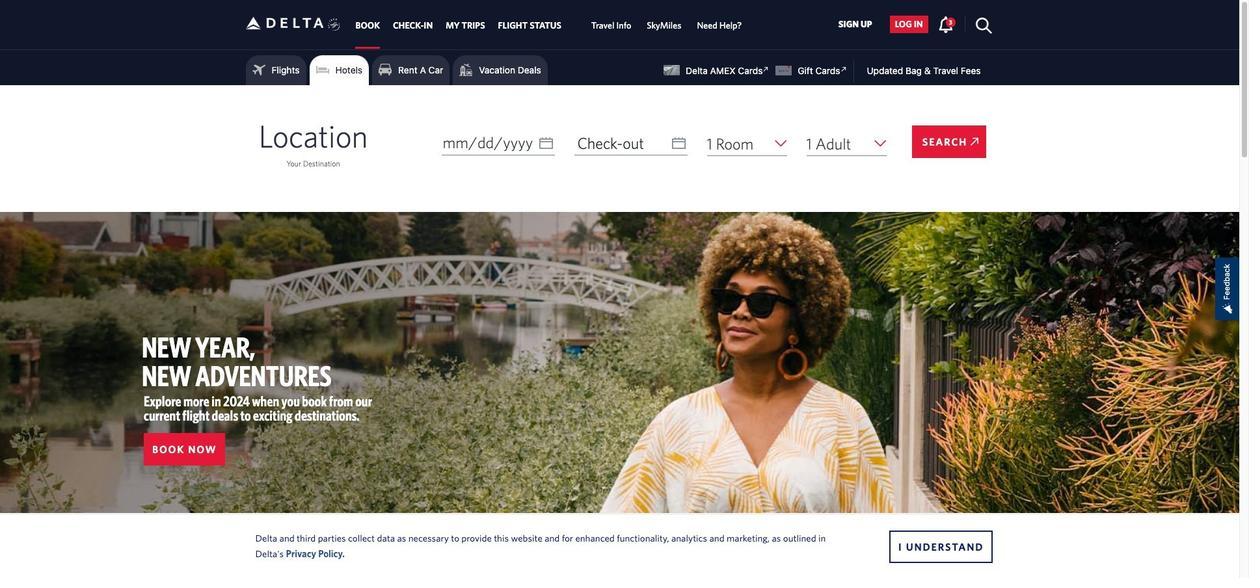 Task type: vqa. For each thing, say whether or not it's contained in the screenshot.
Up
no



Task type: locate. For each thing, give the bounding box(es) containing it.
skyteam image
[[328, 4, 341, 45]]

None date field
[[442, 131, 555, 156], [574, 131, 688, 156], [442, 131, 555, 156], [574, 131, 688, 156]]

2 this link opens another site in a new window that may not follow the same accessibility policies as delta air lines. image from the left
[[838, 63, 850, 76]]

tab list
[[349, 0, 750, 49]]

this link opens another site in a new window that may not follow the same accessibility policies as delta air lines. image
[[760, 63, 773, 76], [838, 63, 850, 76]]

1 horizontal spatial this link opens another site in a new window that may not follow the same accessibility policies as delta air lines. image
[[838, 63, 850, 76]]

0 horizontal spatial this link opens another site in a new window that may not follow the same accessibility policies as delta air lines. image
[[760, 63, 773, 76]]

delta air lines image
[[246, 3, 324, 44]]



Task type: describe. For each thing, give the bounding box(es) containing it.
1 this link opens another site in a new window that may not follow the same accessibility policies as delta air lines. image from the left
[[760, 63, 773, 76]]



